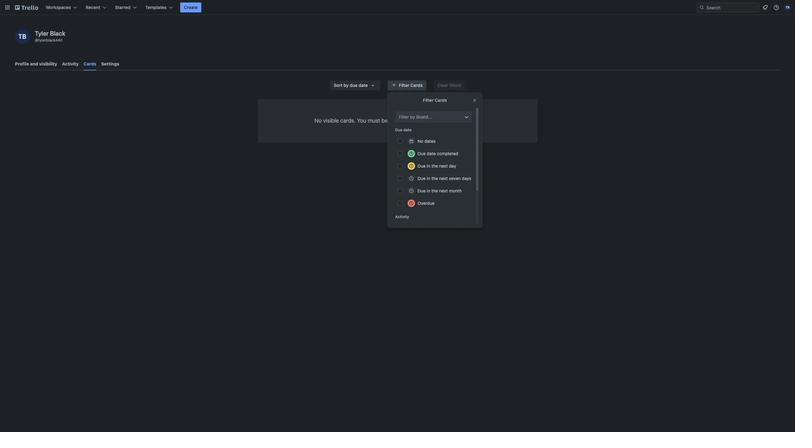 Task type: describe. For each thing, give the bounding box(es) containing it.
in for due in the next month
[[427, 188, 430, 194]]

tylerblack440
[[38, 38, 62, 43]]

1 horizontal spatial activity
[[395, 215, 409, 219]]

open information menu image
[[773, 4, 780, 11]]

days
[[462, 176, 471, 181]]

profile and visibility
[[15, 61, 57, 67]]

and
[[30, 61, 38, 67]]

visible
[[323, 117, 339, 124]]

you
[[357, 117, 366, 124]]

date inside dropdown button
[[359, 83, 368, 88]]

next for seven
[[439, 176, 448, 181]]

it
[[438, 117, 441, 124]]

@
[[35, 38, 38, 43]]

the for month
[[432, 188, 438, 194]]

1 to from the left
[[407, 117, 412, 124]]

no visible cards. you must be added to a card for it to appear here.
[[315, 117, 481, 124]]

0 notifications image
[[762, 4, 769, 11]]

no for no visible cards. you must be added to a card for it to appear here.
[[315, 117, 322, 124]]

back to home image
[[15, 2, 38, 12]]

0 vertical spatial cards
[[84, 61, 96, 67]]

cards inside button
[[411, 83, 423, 88]]

0 horizontal spatial tyler black (tylerblack440) image
[[15, 29, 30, 44]]

tyler black @ tylerblack440
[[35, 30, 65, 43]]

in for due in the next seven days
[[427, 176, 430, 181]]

due for due in the next month
[[418, 188, 426, 194]]

by for filter
[[410, 114, 415, 120]]

templates
[[145, 5, 167, 10]]

in for due in the next day
[[427, 163, 430, 169]]

close popover image
[[472, 98, 477, 103]]

due in the next month
[[418, 188, 462, 194]]

filter cards inside filter cards button
[[399, 83, 423, 88]]

templates button
[[142, 2, 177, 12]]

the for seven
[[432, 176, 438, 181]]

starred
[[115, 5, 130, 10]]

workspaces button
[[42, 2, 81, 12]]

day
[[449, 163, 456, 169]]

appear
[[449, 117, 467, 124]]

no dates
[[418, 139, 436, 144]]

visibility
[[39, 61, 57, 67]]

date for due date completed
[[427, 151, 436, 156]]

due date completed
[[418, 151, 458, 156]]

next for month
[[439, 188, 448, 194]]

2 vertical spatial filter
[[399, 114, 409, 120]]

due in the next seven days
[[418, 176, 471, 181]]

recent
[[86, 5, 100, 10]]

be
[[382, 117, 388, 124]]

completed
[[437, 151, 458, 156]]

board...
[[416, 114, 432, 120]]

due for due date completed
[[418, 151, 426, 156]]

settings
[[101, 61, 119, 67]]

activity link
[[62, 58, 79, 70]]

clear filters button
[[434, 80, 465, 90]]

must
[[368, 117, 380, 124]]

date for due date
[[404, 128, 412, 132]]

sort
[[334, 83, 343, 88]]

dates
[[425, 139, 436, 144]]

seven
[[449, 176, 461, 181]]



Task type: locate. For each thing, give the bounding box(es) containing it.
profile
[[15, 61, 29, 67]]

cards link
[[84, 58, 96, 71]]

2 vertical spatial cards
[[435, 98, 447, 103]]

1 vertical spatial cards
[[411, 83, 423, 88]]

1 vertical spatial the
[[432, 176, 438, 181]]

card
[[417, 117, 429, 124]]

the
[[432, 163, 438, 169], [432, 176, 438, 181], [432, 188, 438, 194]]

the down the due date completed
[[432, 163, 438, 169]]

next
[[439, 163, 448, 169], [439, 176, 448, 181], [439, 188, 448, 194]]

activity
[[62, 61, 79, 67], [395, 215, 409, 219]]

black
[[50, 30, 65, 37]]

1 next from the top
[[439, 163, 448, 169]]

1 vertical spatial next
[[439, 176, 448, 181]]

date down "dates" on the top right of the page
[[427, 151, 436, 156]]

filters
[[450, 83, 461, 88]]

cards.
[[340, 117, 356, 124]]

1 horizontal spatial filter cards
[[423, 98, 447, 103]]

tyler
[[35, 30, 49, 37]]

0 vertical spatial date
[[359, 83, 368, 88]]

profile and visibility link
[[15, 58, 57, 70]]

next left day
[[439, 163, 448, 169]]

next left seven
[[439, 176, 448, 181]]

due
[[350, 83, 358, 88]]

a
[[413, 117, 416, 124]]

overdue
[[418, 201, 435, 206]]

the up overdue
[[432, 188, 438, 194]]

create
[[184, 5, 198, 10]]

2 the from the top
[[432, 176, 438, 181]]

the for day
[[432, 163, 438, 169]]

cards
[[84, 61, 96, 67], [411, 83, 423, 88], [435, 98, 447, 103]]

filter inside button
[[399, 83, 409, 88]]

due down no dates
[[418, 151, 426, 156]]

in down the due date completed
[[427, 163, 430, 169]]

3 in from the top
[[427, 188, 430, 194]]

1 horizontal spatial no
[[418, 139, 423, 144]]

1 vertical spatial filter cards
[[423, 98, 447, 103]]

filter cards
[[399, 83, 423, 88], [423, 98, 447, 103]]

2 vertical spatial in
[[427, 188, 430, 194]]

0 horizontal spatial to
[[407, 117, 412, 124]]

tyler black (tylerblack440) image inside primary element
[[784, 4, 791, 11]]

due for due date
[[395, 128, 403, 132]]

the down due in the next day
[[432, 176, 438, 181]]

due down no visible cards. you must be added to a card for it to appear here.
[[395, 128, 403, 132]]

2 to from the left
[[443, 117, 448, 124]]

primary element
[[0, 0, 795, 15]]

to left a
[[407, 117, 412, 124]]

no for no dates
[[418, 139, 423, 144]]

date down no visible cards. you must be added to a card for it to appear here.
[[404, 128, 412, 132]]

0 horizontal spatial date
[[359, 83, 368, 88]]

by left card
[[410, 114, 415, 120]]

next left month
[[439, 188, 448, 194]]

no
[[315, 117, 322, 124], [418, 139, 423, 144]]

settings link
[[101, 58, 119, 70]]

search image
[[700, 5, 704, 10]]

1 horizontal spatial to
[[443, 117, 448, 124]]

1 horizontal spatial cards
[[411, 83, 423, 88]]

0 horizontal spatial cards
[[84, 61, 96, 67]]

to
[[407, 117, 412, 124], [443, 117, 448, 124]]

1 vertical spatial filter
[[423, 98, 434, 103]]

due date
[[395, 128, 412, 132]]

workspaces
[[46, 5, 71, 10]]

1 horizontal spatial by
[[410, 114, 415, 120]]

date
[[359, 83, 368, 88], [404, 128, 412, 132], [427, 151, 436, 156]]

due
[[395, 128, 403, 132], [418, 151, 426, 156], [418, 163, 426, 169], [418, 176, 426, 181], [418, 188, 426, 194]]

due in the next day
[[418, 163, 456, 169]]

clear
[[438, 83, 448, 88]]

0 horizontal spatial activity
[[62, 61, 79, 67]]

0 vertical spatial tyler black (tylerblack440) image
[[784, 4, 791, 11]]

clear filters
[[438, 83, 461, 88]]

date right due
[[359, 83, 368, 88]]

0 vertical spatial activity
[[62, 61, 79, 67]]

1 vertical spatial date
[[404, 128, 412, 132]]

filter
[[399, 83, 409, 88], [423, 98, 434, 103], [399, 114, 409, 120]]

in
[[427, 163, 430, 169], [427, 176, 430, 181], [427, 188, 430, 194]]

by left due
[[344, 83, 349, 88]]

0 vertical spatial filter cards
[[399, 83, 423, 88]]

due for due in the next seven days
[[418, 176, 426, 181]]

here.
[[468, 117, 481, 124]]

tyler black (tylerblack440) image left @
[[15, 29, 30, 44]]

1 vertical spatial by
[[410, 114, 415, 120]]

recent button
[[82, 2, 110, 12]]

by for sort
[[344, 83, 349, 88]]

0 horizontal spatial no
[[315, 117, 322, 124]]

2 in from the top
[[427, 176, 430, 181]]

in down due in the next day
[[427, 176, 430, 181]]

cards right activity link
[[84, 61, 96, 67]]

due up overdue
[[418, 188, 426, 194]]

2 vertical spatial the
[[432, 188, 438, 194]]

in up overdue
[[427, 188, 430, 194]]

due for due in the next day
[[418, 163, 426, 169]]

no left the visible at the left
[[315, 117, 322, 124]]

by
[[344, 83, 349, 88], [410, 114, 415, 120]]

2 vertical spatial next
[[439, 188, 448, 194]]

no left "dates" on the top right of the page
[[418, 139, 423, 144]]

1 in from the top
[[427, 163, 430, 169]]

tyler black (tylerblack440) image
[[784, 4, 791, 11], [15, 29, 30, 44]]

Search field
[[704, 3, 759, 12]]

starred button
[[111, 2, 140, 12]]

filter cards button
[[388, 80, 426, 90]]

0 vertical spatial in
[[427, 163, 430, 169]]

1 the from the top
[[432, 163, 438, 169]]

2 horizontal spatial cards
[[435, 98, 447, 103]]

next for day
[[439, 163, 448, 169]]

2 horizontal spatial date
[[427, 151, 436, 156]]

cards down clear
[[435, 98, 447, 103]]

1 vertical spatial activity
[[395, 215, 409, 219]]

3 the from the top
[[432, 188, 438, 194]]

0 horizontal spatial by
[[344, 83, 349, 88]]

2 next from the top
[[439, 176, 448, 181]]

due down the due date completed
[[418, 163, 426, 169]]

1 vertical spatial in
[[427, 176, 430, 181]]

to right it
[[443, 117, 448, 124]]

2 vertical spatial date
[[427, 151, 436, 156]]

0 vertical spatial by
[[344, 83, 349, 88]]

0 horizontal spatial filter cards
[[399, 83, 423, 88]]

by inside dropdown button
[[344, 83, 349, 88]]

for
[[430, 117, 437, 124]]

month
[[449, 188, 462, 194]]

create button
[[180, 2, 201, 12]]

0 vertical spatial filter
[[399, 83, 409, 88]]

0 vertical spatial the
[[432, 163, 438, 169]]

1 vertical spatial tyler black (tylerblack440) image
[[15, 29, 30, 44]]

added
[[389, 117, 405, 124]]

sort by due date button
[[330, 80, 380, 90]]

filter by board...
[[399, 114, 432, 120]]

cards left clear
[[411, 83, 423, 88]]

tyler black (tylerblack440) image right open information menu icon
[[784, 4, 791, 11]]

sort by due date
[[334, 83, 368, 88]]

0 vertical spatial no
[[315, 117, 322, 124]]

1 vertical spatial no
[[418, 139, 423, 144]]

0 vertical spatial next
[[439, 163, 448, 169]]

1 horizontal spatial tyler black (tylerblack440) image
[[784, 4, 791, 11]]

due down due in the next day
[[418, 176, 426, 181]]

1 horizontal spatial date
[[404, 128, 412, 132]]

3 next from the top
[[439, 188, 448, 194]]



Task type: vqa. For each thing, say whether or not it's contained in the screenshot.
Tyler Black @ tylerblack440
yes



